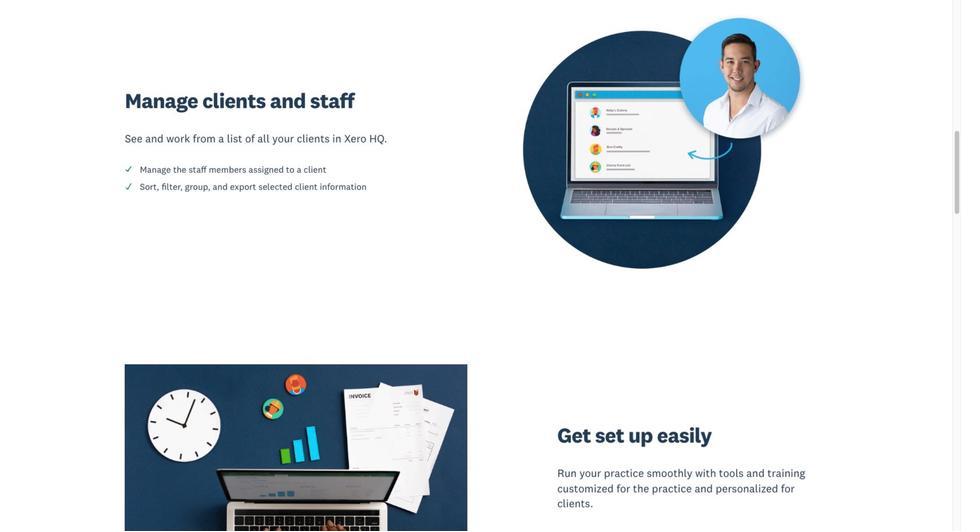 Task type: describe. For each thing, give the bounding box(es) containing it.
a list of all an accounting practice's clients displays on a laptop. image
[[486, 6, 828, 281]]



Task type: vqa. For each thing, say whether or not it's contained in the screenshot.
the "these"
no



